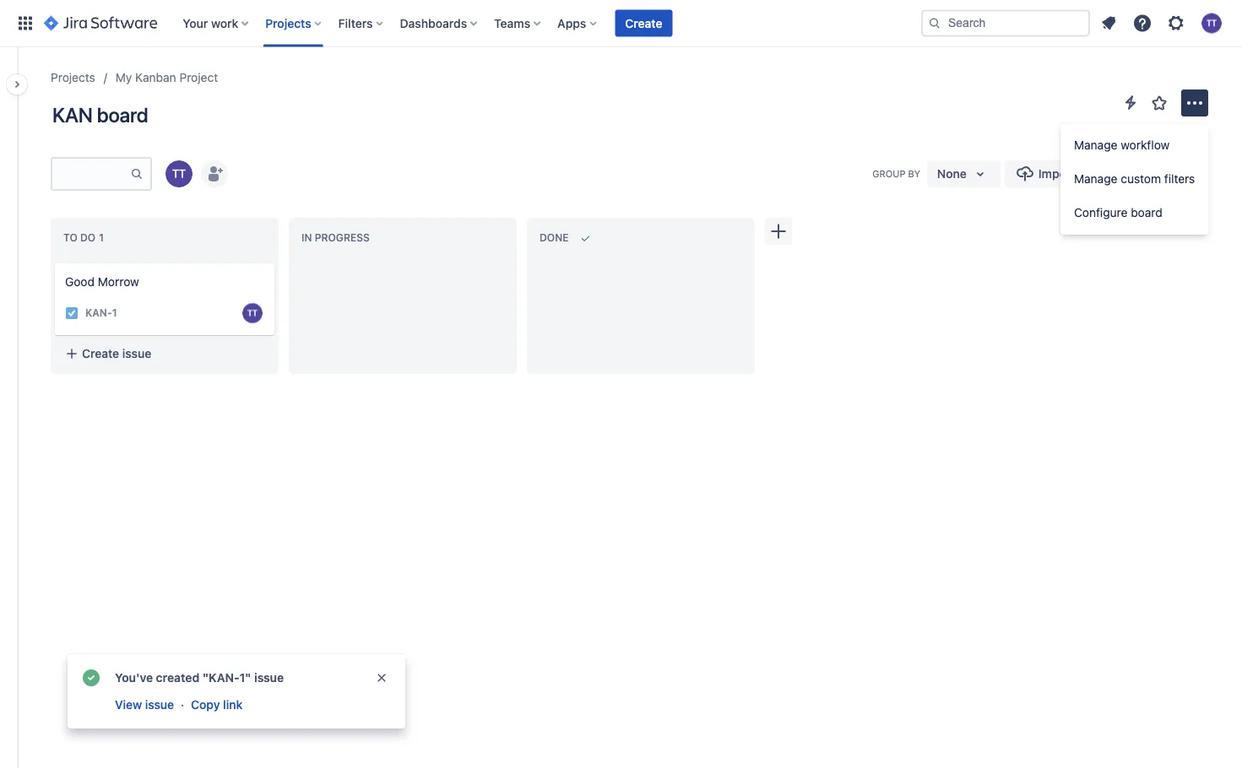 Task type: vqa. For each thing, say whether or not it's contained in the screenshot.
the left board
yes



Task type: locate. For each thing, give the bounding box(es) containing it.
issue
[[122, 347, 151, 361], [254, 671, 284, 685], [145, 698, 174, 712]]

board down my
[[97, 103, 148, 127]]

success image
[[81, 668, 101, 689]]

your profile and settings image
[[1202, 13, 1223, 33]]

work for import work
[[1079, 167, 1107, 181]]

0 vertical spatial create
[[626, 16, 663, 30]]

done
[[540, 232, 569, 244]]

1"
[[240, 671, 251, 685]]

projects inside dropdown button
[[265, 16, 311, 30]]

none
[[938, 167, 967, 181]]

work right "your"
[[211, 16, 238, 30]]

copy link button
[[189, 695, 244, 716]]

more image
[[1185, 93, 1206, 113]]

create inside primary element
[[626, 16, 663, 30]]

0 vertical spatial manage
[[1075, 138, 1118, 152]]

0 vertical spatial work
[[211, 16, 238, 30]]

2 vertical spatial issue
[[145, 698, 174, 712]]

terry turtle image
[[166, 161, 193, 188]]

0 vertical spatial projects
[[265, 16, 311, 30]]

work right import at the right top of page
[[1079, 167, 1107, 181]]

create right apps popup button
[[626, 16, 663, 30]]

kan board
[[52, 103, 148, 127]]

kanban
[[135, 71, 176, 84]]

project
[[180, 71, 218, 84]]

manage workflow
[[1075, 138, 1170, 152]]

board
[[97, 103, 148, 127], [1132, 206, 1163, 220]]

0 vertical spatial issue
[[122, 347, 151, 361]]

manage up configure
[[1075, 172, 1118, 186]]

0 horizontal spatial projects
[[51, 71, 95, 84]]

1 horizontal spatial create
[[626, 16, 663, 30]]

1 horizontal spatial work
[[1079, 167, 1107, 181]]

task image
[[65, 307, 79, 320]]

appswitcher icon image
[[15, 13, 35, 33]]

1 manage from the top
[[1075, 138, 1118, 152]]

work
[[211, 16, 238, 30], [1079, 167, 1107, 181]]

1 horizontal spatial projects
[[265, 16, 311, 30]]

board down "custom"
[[1132, 206, 1163, 220]]

you've
[[115, 671, 153, 685]]

copy
[[191, 698, 220, 712]]

primary element
[[10, 0, 922, 47]]

do
[[80, 232, 96, 244]]

teams button
[[489, 10, 548, 37]]

1 vertical spatial board
[[1132, 206, 1163, 220]]

board inside button
[[1132, 206, 1163, 220]]

import image
[[1015, 164, 1036, 184]]

copy link
[[191, 698, 243, 712]]

good
[[65, 275, 95, 289]]

automations menu button icon image
[[1121, 93, 1141, 113]]

1 horizontal spatial board
[[1132, 206, 1163, 220]]

manage workflow button
[[1061, 128, 1209, 162]]

dashboards
[[400, 16, 467, 30]]

group
[[873, 168, 906, 179]]

manage up import work
[[1075, 138, 1118, 152]]

import
[[1039, 167, 1076, 181]]

projects left filters
[[265, 16, 311, 30]]

create
[[626, 16, 663, 30], [82, 347, 119, 361]]

view issue link
[[113, 695, 176, 716]]

view
[[115, 698, 142, 712]]

group containing manage workflow
[[1061, 123, 1209, 235]]

1 vertical spatial work
[[1079, 167, 1107, 181]]

import work link
[[1005, 161, 1117, 188]]

group
[[1061, 123, 1209, 235]]

apps button
[[553, 10, 604, 37]]

Search this board text field
[[52, 159, 130, 189]]

my
[[116, 71, 132, 84]]

work inside dropdown button
[[211, 16, 238, 30]]

banner
[[0, 0, 1243, 47]]

projects link
[[51, 68, 95, 88]]

create for create issue
[[82, 347, 119, 361]]

create down kan-1 link
[[82, 347, 119, 361]]

0 vertical spatial board
[[97, 103, 148, 127]]

1 vertical spatial manage
[[1075, 172, 1118, 186]]

projects up 'kan'
[[51, 71, 95, 84]]

dashboards button
[[395, 10, 484, 37]]

2 manage from the top
[[1075, 172, 1118, 186]]

jira software image
[[44, 13, 157, 33], [44, 13, 157, 33]]

1 vertical spatial projects
[[51, 71, 95, 84]]

0 horizontal spatial board
[[97, 103, 148, 127]]

my kanban project
[[116, 71, 218, 84]]

1 vertical spatial create
[[82, 347, 119, 361]]

kan
[[52, 103, 93, 127]]

issue inside button
[[122, 347, 151, 361]]

settings image
[[1167, 13, 1187, 33]]

0 horizontal spatial work
[[211, 16, 238, 30]]

1 vertical spatial issue
[[254, 671, 284, 685]]

apps
[[558, 16, 587, 30]]

0 horizontal spatial create
[[82, 347, 119, 361]]

projects
[[265, 16, 311, 30], [51, 71, 95, 84]]

search image
[[929, 16, 942, 30]]

good morrow
[[65, 275, 139, 289]]

insights image
[[1131, 164, 1151, 184]]

filters
[[1165, 172, 1196, 186]]

your
[[183, 16, 208, 30]]

issue for create issue
[[122, 347, 151, 361]]

manage
[[1075, 138, 1118, 152], [1075, 172, 1118, 186]]



Task type: describe. For each thing, give the bounding box(es) containing it.
assignee: terry turtle image
[[242, 303, 263, 323]]

group by
[[873, 168, 921, 179]]

by
[[909, 168, 921, 179]]

create issue button
[[55, 339, 275, 369]]

Search field
[[922, 10, 1091, 37]]

kan-1
[[85, 307, 117, 319]]

created
[[156, 671, 200, 685]]

teams
[[494, 16, 531, 30]]

to do
[[63, 232, 96, 244]]

insights
[[1155, 167, 1199, 181]]

workflow
[[1121, 138, 1170, 152]]

"kan-
[[203, 671, 240, 685]]

create issue
[[82, 347, 151, 361]]

import work
[[1039, 167, 1107, 181]]

link
[[223, 698, 243, 712]]

your work
[[183, 16, 238, 30]]

kan-
[[85, 307, 112, 319]]

filters
[[339, 16, 373, 30]]

create issue image
[[45, 252, 65, 272]]

view issue
[[115, 698, 174, 712]]

manage for manage custom filters
[[1075, 172, 1118, 186]]

issue for view issue
[[145, 698, 174, 712]]

manage for manage workflow
[[1075, 138, 1118, 152]]

configure
[[1075, 206, 1128, 220]]

morrow
[[98, 275, 139, 289]]

you've created "kan-1" issue
[[115, 671, 284, 685]]

work for your work
[[211, 16, 238, 30]]

your work button
[[178, 10, 255, 37]]

banner containing your work
[[0, 0, 1243, 47]]

1
[[112, 307, 117, 319]]

configure board
[[1075, 206, 1163, 220]]

my kanban project link
[[116, 68, 218, 88]]

manage custom filters button
[[1061, 162, 1209, 196]]

kan-1 link
[[85, 306, 117, 321]]

projects for projects link
[[51, 71, 95, 84]]

in progress
[[302, 232, 370, 244]]

filters button
[[333, 10, 390, 37]]

create column image
[[769, 221, 789, 242]]

create for create
[[626, 16, 663, 30]]

dismiss image
[[375, 672, 389, 685]]

custom
[[1121, 172, 1162, 186]]

to
[[63, 232, 77, 244]]

in
[[302, 232, 312, 244]]

manage custom filters
[[1075, 172, 1196, 186]]

add people image
[[204, 164, 225, 184]]

configure board button
[[1061, 196, 1209, 230]]

star kan board image
[[1150, 93, 1170, 113]]

notifications image
[[1099, 13, 1120, 33]]

sidebar navigation image
[[0, 68, 37, 101]]

none button
[[928, 161, 1001, 188]]

projects button
[[260, 10, 328, 37]]

board for kan board
[[97, 103, 148, 127]]

board for configure board
[[1132, 206, 1163, 220]]

to do element
[[63, 232, 107, 244]]

create button
[[615, 10, 673, 37]]

insights button
[[1121, 161, 1209, 188]]

help image
[[1133, 13, 1153, 33]]

progress
[[315, 232, 370, 244]]

projects for projects dropdown button
[[265, 16, 311, 30]]



